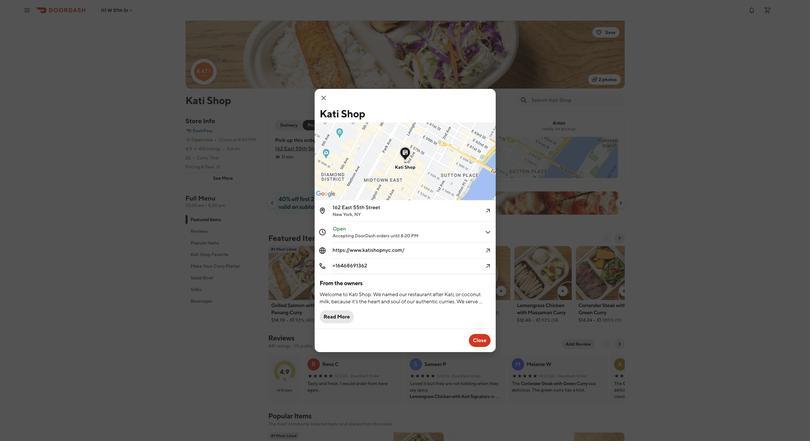 Task type: vqa. For each thing, say whether or not it's contained in the screenshot.
8 ×
no



Task type: describe. For each thing, give the bounding box(es) containing it.
162 east 55th street new york, ny
[[333, 205, 380, 217]]

most for second add item to cart image from right
[[400, 247, 409, 252]]

reviews link
[[268, 334, 295, 342]]

100% (11)
[[603, 318, 622, 323]]

0 vertical spatial ratings
[[207, 146, 221, 151]]

curry inside grilled salmon with panang curry
[[290, 310, 302, 316]]

8:20 for full menu
[[208, 203, 218, 208]]

this inside 'popular items the most commonly ordered items and dishes from this store'
[[373, 422, 381, 427]]

shop inside button
[[200, 252, 211, 257]]

save
[[606, 30, 616, 35]]

read more button
[[320, 311, 354, 324]]

with inside lemongrass chicken with massaman curry
[[517, 310, 527, 316]]

items up reviews button
[[210, 217, 221, 222]]

grilled inside 'grilled salmon with panang curry' button
[[623, 381, 637, 386]]

11
[[282, 154, 285, 160]]

panang curry
[[333, 303, 364, 309]]

order
[[304, 137, 317, 143]]

notification bell image
[[748, 6, 756, 14]]

0 horizontal spatial featured items
[[191, 217, 221, 222]]

signatur
[[471, 394, 488, 399]]

east inside 162 east 55th street new york, ny
[[342, 205, 352, 211]]

york,
[[343, 212, 354, 217]]

lemongrass chicken with kati signatur
[[410, 394, 488, 399]]

store
[[186, 117, 202, 125]]

photos
[[603, 77, 617, 82]]

1 vertical spatial green
[[579, 310, 593, 316]]

#2 most liked
[[394, 247, 420, 252]]

valid
[[279, 204, 291, 210]]

1 horizontal spatial steak
[[603, 303, 615, 309]]

0.6 mi
[[227, 146, 240, 151]]

green inside button
[[564, 381, 576, 386]]

liked for fourth add item to cart image from right
[[287, 247, 297, 252]]

$11.02
[[333, 311, 346, 316]]

(40)
[[305, 318, 314, 323]]

441 ratings •
[[199, 146, 225, 151]]

&
[[201, 164, 204, 170]]

0 vertical spatial coriander steak with green curry
[[579, 303, 626, 316]]

order for s
[[471, 374, 482, 379]]

w for 111
[[107, 8, 112, 13]]

open menu image
[[23, 6, 31, 14]]

pricing
[[186, 164, 200, 170]]

now
[[204, 137, 213, 142]]

2 #1 most liked from the top
[[271, 434, 297, 438]]

from
[[320, 280, 334, 287]]

-
[[205, 203, 207, 208]]

$$
[[186, 155, 191, 160]]

1 horizontal spatial panang curry image
[[575, 433, 625, 441]]

store info
[[186, 117, 215, 125]]

pricing & fees button
[[186, 164, 221, 170]]

c
[[335, 361, 339, 368]]

open for open now
[[191, 137, 203, 142]]

liked for second add item to cart image from right
[[410, 247, 420, 252]]

0 vertical spatial grilled salmon with panang curry
[[271, 303, 316, 316]]

10:30
[[186, 203, 197, 208]]

0 vertical spatial grilled
[[271, 303, 287, 309]]

• down panang curry
[[347, 311, 349, 316]]

1 vertical spatial grilled salmon with panang curry image
[[394, 433, 444, 441]]

Delivery radio
[[275, 120, 307, 130]]

0 items, open order cart image
[[764, 6, 772, 14]]

0 vertical spatial grilled salmon with panang curry image
[[269, 246, 326, 300]]

salad
[[191, 275, 202, 281]]

#2
[[394, 247, 399, 252]]

pricing & fees
[[186, 164, 214, 170]]

0 vertical spatial coriander
[[579, 303, 602, 309]]

2 inside button
[[599, 77, 602, 82]]

your
[[203, 264, 213, 269]]

1 vertical spatial coriander steak with green curry
[[521, 381, 588, 386]]

1 add item to cart image from the left
[[314, 289, 320, 294]]

• doordash order for s
[[450, 374, 482, 379]]

(11)
[[615, 318, 622, 323]]

with inside lemongrass chicken with kati signatur button
[[452, 394, 461, 399]]

next image
[[617, 342, 622, 347]]

• doordash order for r
[[348, 374, 380, 379]]

0 horizontal spatial 441
[[199, 146, 206, 151]]

featured items heading
[[268, 233, 323, 243]]

2 inside the 40% off first 2 orders up to $10 off with 40welcome, valid on subtotals $15
[[311, 196, 314, 203]]

new
[[333, 212, 342, 217]]

ordered
[[311, 422, 327, 427]]

10
[[294, 344, 299, 349]]

doordash for s
[[452, 374, 470, 379]]

east inside pick up this order at: 162 east 55th street
[[284, 146, 295, 152]]

1 vertical spatial featured items
[[268, 234, 323, 243]]

r
[[312, 361, 316, 368]]

0 horizontal spatial massaman
[[394, 303, 419, 309]]

pm inside open accepting doordash orders until 8:20 pm
[[411, 233, 419, 238]]

pick up this order at: 162 east 55th street
[[275, 137, 324, 152]]

1 horizontal spatial 4.9
[[280, 368, 290, 376]]

select promotional banner element
[[432, 215, 461, 227]]

curry inside lemongrass chicken with massaman curry
[[553, 310, 566, 316]]

order for m
[[577, 374, 587, 379]]

reviews for reviews 441 ratings • 10 public reviews
[[268, 334, 295, 342]]

see more
[[213, 176, 233, 181]]

p
[[443, 361, 446, 368]]

• right $14.70 in the bottom left of the page
[[287, 318, 288, 323]]

make
[[191, 264, 202, 269]]

group order
[[337, 123, 364, 128]]

items
[[328, 422, 339, 427]]

1 horizontal spatial grilled salmon with panang curry
[[623, 381, 690, 386]]

92% (40)
[[296, 318, 314, 323]]

more for read more
[[337, 314, 350, 320]]

menu
[[198, 194, 216, 202]]

add item to cart image for green curry image
[[499, 289, 504, 294]]

https://www.katishopnyc.com/
[[333, 247, 405, 253]]

3 click item image from the top
[[484, 247, 492, 255]]

11/7/23
[[335, 374, 348, 379]]

0 horizontal spatial featured
[[191, 217, 209, 222]]

162 inside pick up this order at: 162 east 55th street
[[275, 146, 283, 152]]

0 vertical spatial panang curry image
[[330, 246, 387, 300]]

thai
[[210, 155, 219, 160]]

street inside pick up this order at: 162 east 55th street
[[308, 146, 323, 152]]

commonly
[[288, 422, 310, 427]]

close kati shop image
[[320, 94, 328, 102]]

street inside 162 east 55th street new york, ny
[[366, 205, 380, 211]]

7/6/23
[[437, 374, 449, 379]]

first
[[300, 196, 310, 203]]

am
[[198, 203, 205, 208]]

store
[[382, 422, 392, 427]]

open accepting doordash orders until 8:20 pm
[[333, 226, 419, 238]]

next button of carousel image
[[619, 201, 624, 206]]

doordash for r
[[351, 374, 369, 379]]

4 min ready for pickup
[[543, 120, 576, 131]]

$10
[[347, 196, 356, 203]]

2 photos
[[599, 77, 617, 82]]

• doordash order for m
[[556, 374, 587, 379]]

chicken for massaman
[[546, 303, 565, 309]]

more for see more
[[222, 176, 233, 181]]

• right 11/7/23
[[348, 374, 350, 379]]

40welcome,
[[378, 196, 417, 203]]

2 add item to cart image from the left
[[376, 289, 381, 294]]

2 off from the left
[[357, 196, 364, 203]]

popular items
[[191, 240, 219, 246]]

full menu 10:30 am - 8:20 pm
[[186, 194, 225, 208]]

owners
[[344, 280, 363, 287]]

grilled salmon with panang curry button
[[623, 381, 690, 387]]

sides
[[191, 287, 202, 292]]

fees
[[205, 164, 214, 170]]

w for melanie
[[546, 361, 552, 368]]

• up coriander steak with green curry button
[[556, 374, 557, 379]]

162 east 55th street link
[[275, 146, 323, 152]]

• left 0.6
[[223, 146, 225, 151]]

renz c
[[322, 361, 339, 368]]

reviews button
[[186, 226, 261, 237]]

info
[[203, 117, 215, 125]]

pm
[[219, 203, 225, 208]]

at
[[233, 137, 237, 142]]

min for 4
[[557, 120, 566, 126]]

beverages
[[191, 299, 212, 304]]

favorite
[[212, 252, 228, 257]]

0 vertical spatial powered by google image
[[331, 169, 350, 175]]

0 horizontal spatial panang
[[271, 310, 289, 316]]

s
[[414, 361, 418, 368]]

make your curry platter button
[[186, 260, 261, 272]]

popular for popular items the most commonly ordered items and dishes from this store
[[268, 412, 293, 420]]

items inside button
[[208, 240, 219, 246]]

kati shop dialog
[[307, 89, 556, 352]]

up inside the 40% off first 2 orders up to $10 off with 40welcome, valid on subtotals $15
[[333, 196, 339, 203]]



Task type: locate. For each thing, give the bounding box(es) containing it.
kati shop image
[[186, 21, 625, 89], [191, 60, 216, 84]]

reviews for reviews
[[191, 229, 208, 234]]

popular inside button
[[191, 240, 207, 246]]

0 vertical spatial previous button of carousel image
[[270, 201, 275, 206]]

dashpass
[[193, 128, 213, 133]]

melanie
[[527, 361, 545, 368]]

57th
[[113, 8, 123, 13]]

sides button
[[186, 284, 261, 295]]

4.9 up $$
[[186, 146, 192, 151]]

east up york,
[[342, 205, 352, 211]]

previous button of carousel image left next button of carousel icon
[[604, 236, 609, 241]]

• left 10
[[292, 344, 294, 349]]

1 horizontal spatial coriander
[[579, 303, 602, 309]]

55th up ny
[[353, 205, 365, 211]]

• right $14.24
[[594, 318, 596, 323]]

chicken for kati
[[435, 394, 451, 399]]

st
[[124, 8, 128, 13]]

2 add item to cart image from the left
[[560, 289, 565, 294]]

up right pick
[[287, 137, 293, 143]]

featured
[[191, 217, 209, 222], [268, 234, 301, 243]]

0 vertical spatial chicken
[[546, 303, 565, 309]]

0 horizontal spatial pm
[[249, 137, 256, 142]]

doordash inside open accepting doordash orders until 8:20 pm
[[355, 233, 376, 238]]

close
[[473, 337, 487, 344]]

liked down commonly on the bottom of the page
[[287, 434, 297, 438]]

1 horizontal spatial grilled salmon with panang curry image
[[394, 433, 444, 441]]

92%
[[296, 318, 304, 323], [542, 318, 551, 323]]

street
[[308, 146, 323, 152], [366, 205, 380, 211]]

0 horizontal spatial more
[[222, 176, 233, 181]]

#1 most liked down most
[[271, 434, 297, 438]]

• right now on the top left of the page
[[215, 137, 217, 142]]

grilled salmon with panang curry
[[271, 303, 316, 316], [623, 381, 690, 386]]

ny
[[355, 212, 361, 217]]

4 add item to cart image from the left
[[622, 289, 627, 294]]

1 vertical spatial w
[[546, 361, 552, 368]]

1 #1 from the top
[[271, 247, 276, 252]]

0 vertical spatial 8:20
[[238, 137, 248, 142]]

1 off from the left
[[292, 196, 299, 203]]

1 horizontal spatial 92%
[[542, 318, 551, 323]]

coriander steak with green curry up 100% (11)
[[579, 303, 626, 316]]

with inside coriander steak with green curry button
[[554, 381, 563, 386]]

1 vertical spatial click item image
[[484, 228, 492, 236]]

more down panang curry
[[337, 314, 350, 320]]

items up kati shop favorite
[[208, 240, 219, 246]]

delivery
[[280, 123, 298, 128]]

featured items down -
[[191, 217, 221, 222]]

1 vertical spatial popular
[[268, 412, 293, 420]]

1 horizontal spatial panang
[[333, 303, 350, 309]]

55th inside 162 east 55th street new york, ny
[[353, 205, 365, 211]]

min for 11
[[286, 154, 294, 160]]

1 horizontal spatial min
[[557, 120, 566, 126]]

55th down order
[[296, 146, 307, 152]]

1 vertical spatial previous button of carousel image
[[604, 236, 609, 241]]

steak up 100% (11)
[[603, 303, 615, 309]]

0 horizontal spatial off
[[292, 196, 299, 203]]

lemongrass inside lemongrass chicken with massaman curry
[[517, 303, 545, 309]]

0 horizontal spatial grilled salmon with panang curry image
[[269, 246, 326, 300]]

• right $$
[[193, 155, 195, 160]]

0 vertical spatial lemongrass
[[517, 303, 545, 309]]

up inside pick up this order at: 162 east 55th street
[[287, 137, 293, 143]]

1 add item to cart image from the left
[[499, 289, 504, 294]]

group
[[337, 123, 350, 128]]

previous button of carousel image
[[270, 201, 275, 206], [604, 236, 609, 241]]

more inside kati shop dialog
[[337, 314, 350, 320]]

coriander up $14.24
[[579, 303, 602, 309]]

1 horizontal spatial 100%
[[603, 318, 615, 323]]

0 vertical spatial panang
[[333, 303, 350, 309]]

add review
[[566, 342, 591, 347]]

0 vertical spatial this
[[294, 137, 303, 143]]

with inside the 40% off first 2 orders up to $10 off with 40welcome, valid on subtotals $15
[[366, 196, 377, 203]]

• right $12.40
[[533, 318, 535, 323]]

•
[[215, 137, 217, 142], [223, 146, 225, 151], [193, 155, 195, 160], [347, 311, 349, 316], [287, 318, 288, 323], [533, 318, 535, 323], [594, 318, 596, 323], [292, 344, 294, 349], [348, 374, 350, 379], [450, 374, 452, 379], [556, 374, 557, 379]]

2 #1 from the top
[[271, 434, 276, 438]]

review
[[576, 342, 591, 347]]

1 92% from the left
[[296, 318, 304, 323]]

chicken down 7/6/23
[[435, 394, 451, 399]]

featured inside heading
[[268, 234, 301, 243]]

1 horizontal spatial popular
[[268, 412, 293, 420]]

previous button of carousel image left the valid on the left
[[270, 201, 275, 206]]

salad bowl
[[191, 275, 213, 281]]

min right 4
[[557, 120, 566, 126]]

min right 11
[[286, 154, 294, 160]]

0 horizontal spatial 2
[[311, 196, 314, 203]]

most down featured items heading
[[276, 247, 286, 252]]

0 vertical spatial reviews
[[191, 229, 208, 234]]

1 vertical spatial grilled
[[623, 381, 637, 386]]

liked
[[287, 247, 297, 252], [410, 247, 420, 252], [287, 434, 297, 438]]

most down most
[[276, 434, 286, 438]]

massaman curry image
[[392, 246, 449, 300]]

lemongrass
[[517, 303, 545, 309], [410, 394, 434, 399]]

popular up most
[[268, 412, 293, 420]]

pm right at
[[249, 137, 256, 142]]

441 inside reviews 441 ratings • 10 public reviews
[[268, 344, 276, 349]]

3 add item to cart image from the left
[[437, 289, 442, 294]]

0 horizontal spatial grilled
[[271, 303, 287, 309]]

1 vertical spatial coriander
[[521, 381, 541, 386]]

1 horizontal spatial grilled
[[623, 381, 637, 386]]

green inside green curry 100% (19)
[[456, 303, 470, 309]]

1 horizontal spatial ratings
[[277, 344, 291, 349]]

1 vertical spatial powered by google image
[[316, 191, 335, 197]]

0 vertical spatial 4.9
[[186, 146, 192, 151]]

0 vertical spatial steak
[[603, 303, 615, 309]]

0 horizontal spatial 8:20
[[208, 203, 218, 208]]

#1 most liked down featured items heading
[[271, 247, 297, 252]]

8:20 inside full menu 10:30 am - 8:20 pm
[[208, 203, 218, 208]]

8:20 for open
[[401, 233, 410, 238]]

8:20 inside open accepting doordash orders until 8:20 pm
[[401, 233, 410, 238]]

open up "accepting"
[[333, 226, 346, 232]]

popular items button
[[186, 237, 261, 249]]

0 horizontal spatial ratings
[[207, 146, 221, 151]]

0 vertical spatial massaman
[[394, 303, 419, 309]]

0 vertical spatial orders
[[315, 196, 332, 203]]

closes
[[219, 137, 232, 142]]

add item to cart image up lemongrass chicken with massaman curry
[[560, 289, 565, 294]]

this inside pick up this order at: 162 east 55th street
[[294, 137, 303, 143]]

162 down pick
[[275, 146, 283, 152]]

coriander steak with green curry down 12/27/22
[[521, 381, 588, 386]]

full
[[186, 194, 197, 202]]

order methods option group
[[275, 120, 328, 130]]

curry inside green curry 100% (19)
[[471, 303, 484, 309]]

1 vertical spatial 8:20
[[208, 203, 218, 208]]

featured down am
[[191, 217, 209, 222]]

1 • doordash order from the left
[[348, 374, 380, 379]]

0 vertical spatial pm
[[249, 137, 256, 142]]

0 horizontal spatial • doordash order
[[348, 374, 380, 379]]

mi
[[235, 146, 240, 151]]

of 5 stars
[[277, 388, 292, 393]]

2 horizontal spatial green
[[579, 310, 593, 316]]

orders inside open accepting doordash orders until 8:20 pm
[[377, 233, 390, 238]]

1 vertical spatial min
[[286, 154, 294, 160]]

steak inside coriander steak with green curry button
[[542, 381, 553, 386]]

0 vertical spatial more
[[222, 176, 233, 181]]

reviews up 10
[[268, 334, 295, 342]]

162 up new
[[333, 205, 341, 211]]

sameer
[[425, 361, 442, 368]]

map region containing kati shop
[[307, 113, 556, 279]]

click item image
[[484, 262, 492, 270]]

add item to cart image for lemongrass chicken with massaman curry image
[[560, 289, 565, 294]]

bowl
[[203, 275, 213, 281]]

powered by google image up to
[[331, 169, 350, 175]]

0 horizontal spatial orders
[[315, 196, 332, 203]]

#1
[[271, 247, 276, 252], [271, 434, 276, 438]]

doordash right 11/7/23
[[351, 374, 369, 379]]

1 vertical spatial reviews
[[268, 334, 295, 342]]

8:20 right at
[[238, 137, 248, 142]]

street up open accepting doordash orders until 8:20 pm
[[366, 205, 380, 211]]

0 horizontal spatial panang curry image
[[330, 246, 387, 300]]

doordash up https://www.katishopnyc.com/
[[355, 233, 376, 238]]

lemongrass inside lemongrass chicken with kati signatur button
[[410, 394, 434, 399]]

curry inside button
[[679, 381, 690, 386]]

green curry image
[[453, 246, 510, 300]]

open inside open accepting doordash orders until 8:20 pm
[[333, 226, 346, 232]]

items up commonly on the bottom of the page
[[294, 412, 312, 420]]

m
[[515, 361, 521, 368]]

0 horizontal spatial lemongrass
[[410, 394, 434, 399]]

add review button
[[562, 339, 595, 349]]

reviews 441 ratings • 10 public reviews
[[268, 334, 330, 349]]

of
[[277, 388, 281, 393]]

111 w 57th st button
[[101, 8, 133, 13]]

previous image
[[604, 342, 609, 347]]

popular for popular items
[[191, 240, 207, 246]]

east up "11 min"
[[284, 146, 295, 152]]

items inside 'popular items the most commonly ordered items and dishes from this store'
[[294, 412, 312, 420]]

• inside reviews 441 ratings • 10 public reviews
[[292, 344, 294, 349]]

0 horizontal spatial steak
[[542, 381, 553, 386]]

441 up $$ • curry, thai
[[199, 146, 206, 151]]

coriander down 12/27/22
[[521, 381, 541, 386]]

w right 111
[[107, 8, 112, 13]]

Item Search search field
[[532, 97, 620, 104]]

1 click item image from the top
[[484, 207, 492, 215]]

w up 12/27/22
[[546, 361, 552, 368]]

8:20 right -
[[208, 203, 218, 208]]

100%
[[479, 311, 491, 316], [603, 318, 615, 323]]

• right 7/6/23
[[450, 374, 452, 379]]

with inside 'grilled salmon with panang curry' button
[[653, 381, 662, 386]]

most
[[277, 422, 287, 427]]

coriander inside button
[[521, 381, 541, 386]]

click item image for street
[[484, 207, 492, 215]]

Pickup radio
[[303, 120, 328, 130]]

renz
[[322, 361, 334, 368]]

open for open accepting doordash orders until 8:20 pm
[[333, 226, 346, 232]]

melanie w
[[527, 361, 552, 368]]

coriander steak with green curry
[[579, 303, 626, 316], [521, 381, 588, 386]]

powered by google image
[[331, 169, 350, 175], [316, 191, 335, 197]]

this up 162 east 55th street link
[[294, 137, 303, 143]]

panang curry image
[[330, 246, 387, 300], [575, 433, 625, 441]]

steak
[[603, 303, 615, 309], [542, 381, 553, 386]]

coriander
[[579, 303, 602, 309], [521, 381, 541, 386]]

add item to cart image up (19) at the right of the page
[[499, 289, 504, 294]]

popular items the most commonly ordered items and dishes from this store
[[268, 412, 392, 427]]

panang inside button
[[663, 381, 678, 386]]

0 horizontal spatial 4.9
[[186, 146, 192, 151]]

$12.40
[[517, 318, 532, 323]]

1 vertical spatial lemongrass
[[410, 394, 434, 399]]

1 vertical spatial street
[[366, 205, 380, 211]]

read
[[324, 314, 336, 320]]

reviews up popular items
[[191, 229, 208, 234]]

chicken
[[546, 303, 565, 309], [435, 394, 451, 399]]

0 horizontal spatial 92%
[[296, 318, 304, 323]]

$14.70
[[271, 318, 285, 323]]

click item image
[[484, 207, 492, 215], [484, 228, 492, 236], [484, 247, 492, 255]]

ratings up thai
[[207, 146, 221, 151]]

• doordash order right 11/7/23
[[348, 374, 380, 379]]

1 horizontal spatial w
[[546, 361, 552, 368]]

pm up #2 most liked
[[411, 233, 419, 238]]

• doordash order up coriander steak with green curry button
[[556, 374, 587, 379]]

1 horizontal spatial east
[[342, 205, 352, 211]]

items left "accepting"
[[303, 234, 323, 243]]

featured items
[[191, 217, 221, 222], [268, 234, 323, 243]]

162 inside 162 east 55th street new york, ny
[[333, 205, 341, 211]]

read more
[[324, 314, 350, 320]]

click item image for orders
[[484, 228, 492, 236]]

east
[[284, 146, 295, 152], [342, 205, 352, 211]]

on
[[292, 204, 298, 210]]

orders inside the 40% off first 2 orders up to $10 off with 40welcome, valid on subtotals $15
[[315, 196, 332, 203]]

see more button
[[186, 173, 260, 183]]

#1 down the
[[271, 434, 276, 438]]

2 vertical spatial 8:20
[[401, 233, 410, 238]]

0.6
[[227, 146, 234, 151]]

to
[[340, 196, 346, 203]]

most right #2
[[400, 247, 409, 252]]

ratings down reviews link
[[277, 344, 291, 349]]

92% left (40)
[[296, 318, 304, 323]]

1 vertical spatial open
[[333, 226, 346, 232]]

1 horizontal spatial massaman
[[528, 310, 552, 316]]

100% inside green curry 100% (19)
[[479, 311, 491, 316]]

2 click item image from the top
[[484, 228, 492, 236]]

441 down reviews link
[[268, 344, 276, 349]]

massaman inside lemongrass chicken with massaman curry
[[528, 310, 552, 316]]

most for fourth add item to cart image from right
[[276, 247, 286, 252]]

steak down 12/27/22
[[542, 381, 553, 386]]

5
[[281, 388, 284, 393]]

add item to cart image
[[499, 289, 504, 294], [560, 289, 565, 294]]

1 #1 most liked from the top
[[271, 247, 297, 252]]

92% for panang
[[296, 318, 304, 323]]

popular up kati shop favorite
[[191, 240, 207, 246]]

0 horizontal spatial 55th
[[296, 146, 307, 152]]

1 vertical spatial 441
[[268, 344, 276, 349]]

+16468691362
[[333, 263, 367, 269]]

sameer p
[[425, 361, 446, 368]]

and
[[340, 422, 348, 427]]

55th inside pick up this order at: 162 east 55th street
[[296, 146, 307, 152]]

doordash up coriander steak with green curry button
[[558, 374, 576, 379]]

2 92% from the left
[[542, 318, 551, 323]]

off right "$10"
[[357, 196, 364, 203]]

8:20 right until
[[401, 233, 410, 238]]

orders up $15
[[315, 196, 332, 203]]

55th
[[296, 146, 307, 152], [353, 205, 365, 211]]

dishes
[[349, 422, 362, 427]]

92% left the (14)
[[542, 318, 551, 323]]

0 vertical spatial open
[[191, 137, 203, 142]]

1 horizontal spatial 2
[[599, 77, 602, 82]]

2 horizontal spatial 8:20
[[401, 233, 410, 238]]

group order button
[[333, 120, 368, 130]]

up left to
[[333, 196, 339, 203]]

1 vertical spatial 55th
[[353, 205, 365, 211]]

1 horizontal spatial 162
[[333, 205, 341, 211]]

platter
[[226, 264, 240, 269]]

1 vertical spatial 100%
[[603, 318, 615, 323]]

chicken inside lemongrass chicken with massaman curry
[[546, 303, 565, 309]]

0 horizontal spatial w
[[107, 8, 112, 13]]

2 • doordash order from the left
[[450, 374, 482, 379]]

1 vertical spatial 162
[[333, 205, 341, 211]]

1 horizontal spatial previous button of carousel image
[[604, 236, 609, 241]]

0 vertical spatial 55th
[[296, 146, 307, 152]]

• doordash order right 7/6/23
[[450, 374, 482, 379]]

1 horizontal spatial 8:20
[[238, 137, 248, 142]]

accepting
[[333, 233, 354, 238]]

1 horizontal spatial add item to cart image
[[560, 289, 565, 294]]

add item to cart image
[[314, 289, 320, 294], [376, 289, 381, 294], [437, 289, 442, 294], [622, 289, 627, 294]]

salmon inside 'grilled salmon with panang curry' button
[[638, 381, 653, 386]]

chicken up the (14)
[[546, 303, 565, 309]]

$14.24
[[579, 318, 593, 323]]

0 horizontal spatial salmon
[[288, 303, 305, 309]]

100% left (11)
[[603, 318, 615, 323]]

3 • doordash order from the left
[[556, 374, 587, 379]]

2
[[599, 77, 602, 82], [311, 196, 314, 203]]

doordash for m
[[558, 374, 576, 379]]

grilled salmon with panang curry image
[[269, 246, 326, 300], [394, 433, 444, 441]]

close button
[[469, 334, 491, 347]]

#1 most liked
[[271, 247, 297, 252], [271, 434, 297, 438]]

0 horizontal spatial this
[[294, 137, 303, 143]]

reviews inside reviews 441 ratings • 10 public reviews
[[268, 334, 295, 342]]

reviews inside button
[[191, 229, 208, 234]]

street down order
[[308, 146, 323, 152]]

map region
[[293, 109, 624, 192], [307, 113, 556, 279]]

1 horizontal spatial more
[[337, 314, 350, 320]]

0 horizontal spatial previous button of carousel image
[[270, 201, 275, 206]]

0 horizontal spatial popular
[[191, 240, 207, 246]]

doordash right 7/6/23
[[452, 374, 470, 379]]

1 vertical spatial ratings
[[277, 344, 291, 349]]

min inside 4 min ready for pickup
[[557, 120, 566, 126]]

0 horizontal spatial 162
[[275, 146, 283, 152]]

more right the see
[[222, 176, 233, 181]]

items inside heading
[[303, 234, 323, 243]]

order for r
[[369, 374, 380, 379]]

order inside button
[[351, 123, 364, 128]]

ratings inside reviews 441 ratings • 10 public reviews
[[277, 344, 291, 349]]

open down dashpass
[[191, 137, 203, 142]]

1 horizontal spatial off
[[357, 196, 364, 203]]

1 vertical spatial more
[[337, 314, 350, 320]]

1 horizontal spatial this
[[373, 422, 381, 427]]

stars
[[284, 388, 292, 393]]

1 vertical spatial salmon
[[638, 381, 653, 386]]

1 vertical spatial steak
[[542, 381, 553, 386]]

liked down featured items heading
[[287, 247, 297, 252]]

2 left photos
[[599, 77, 602, 82]]

1 horizontal spatial featured items
[[268, 234, 323, 243]]

1 horizontal spatial green
[[564, 381, 576, 386]]

111
[[101, 8, 106, 13]]

popular inside 'popular items the most commonly ordered items and dishes from this store'
[[268, 412, 293, 420]]

lemongrass for lemongrass chicken with kati signatur
[[410, 394, 434, 399]]

1 vertical spatial orders
[[377, 233, 390, 238]]

4.9 up of 5 stars
[[280, 368, 290, 376]]

100% left (19) at the right of the page
[[479, 311, 491, 316]]

lemongrass chicken with massaman curry image
[[515, 246, 572, 300]]

featured down the valid on the left
[[268, 234, 301, 243]]

0 vertical spatial salmon
[[288, 303, 305, 309]]

• doordash order
[[348, 374, 380, 379], [450, 374, 482, 379], [556, 374, 587, 379]]

reviews
[[314, 344, 330, 349]]

liked right #2
[[410, 247, 420, 252]]

92% for massaman
[[542, 318, 551, 323]]

featured items down on
[[268, 234, 323, 243]]

powered by google image up $15
[[316, 191, 335, 197]]

pick
[[275, 137, 286, 143]]

off up on
[[292, 196, 299, 203]]

coriander steak with green curry image
[[576, 246, 633, 300]]

pickup
[[562, 126, 576, 131]]

lemongrass for lemongrass chicken with massaman curry
[[517, 303, 545, 309]]

a
[[618, 361, 623, 368]]

2 right first
[[311, 196, 314, 203]]

massaman
[[394, 303, 419, 309], [528, 310, 552, 316]]

1 vertical spatial 4.9
[[280, 368, 290, 376]]

#1 down featured items heading
[[271, 247, 276, 252]]

chicken inside lemongrass chicken with kati signatur button
[[435, 394, 451, 399]]

111 w 57th st
[[101, 8, 128, 13]]

orders left until
[[377, 233, 390, 238]]

1 vertical spatial east
[[342, 205, 352, 211]]

this right "from"
[[373, 422, 381, 427]]

40% off first 2 orders up to $10 off with 40welcome, valid on subtotals $15
[[279, 196, 417, 210]]

1 vertical spatial featured
[[268, 234, 301, 243]]

open
[[191, 137, 203, 142], [333, 226, 346, 232]]

next button of carousel image
[[617, 236, 622, 241]]



